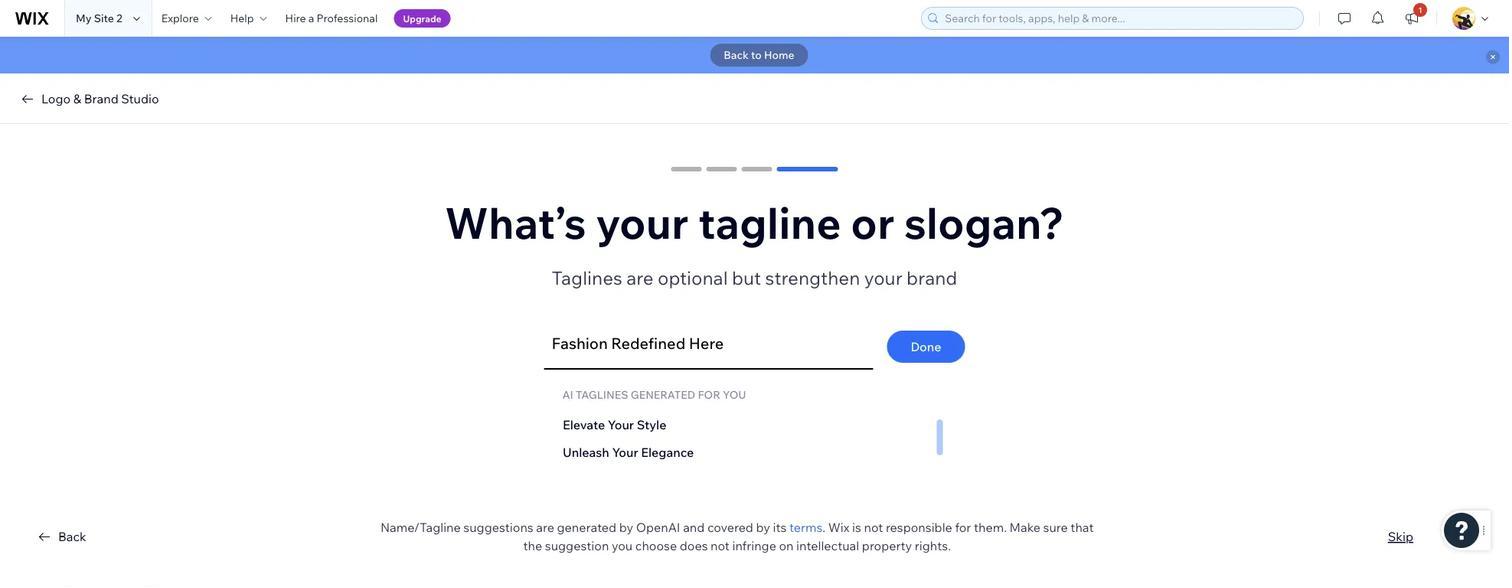 Task type: describe. For each thing, give the bounding box(es) containing it.
studio
[[121, 91, 159, 106]]

skip
[[1389, 529, 1414, 545]]

slogan?
[[905, 196, 1065, 250]]

sure
[[1044, 520, 1068, 535]]

home
[[764, 48, 795, 62]]

them.
[[974, 520, 1007, 535]]

brand
[[84, 91, 119, 106]]

1 by from the left
[[619, 520, 634, 535]]

rights.
[[915, 538, 951, 554]]

suggestion
[[545, 538, 609, 554]]

intellectual
[[797, 538, 860, 554]]

your for elevate
[[608, 417, 634, 433]]

taglines are optional but strengthen your brand
[[552, 267, 958, 290]]

.
[[823, 520, 826, 535]]

elevate your style button
[[563, 416, 933, 434]]

generated
[[557, 520, 617, 535]]

name/tagline suggestions are generated by openai and covered by its terms
[[381, 520, 823, 535]]

back to home
[[724, 48, 795, 62]]

what's
[[445, 196, 587, 250]]

a
[[309, 11, 314, 25]]

done
[[911, 339, 942, 355]]

to
[[751, 48, 762, 62]]

does
[[680, 538, 708, 554]]

logo & brand studio
[[41, 91, 159, 106]]

is
[[853, 520, 862, 535]]

1 vertical spatial your
[[865, 267, 903, 290]]

skip button
[[1389, 528, 1414, 546]]

that
[[1071, 520, 1094, 535]]

help button
[[221, 0, 276, 37]]

upgrade
[[403, 13, 442, 24]]

but
[[732, 267, 762, 290]]

hire
[[285, 11, 306, 25]]

hire a professional link
[[276, 0, 387, 37]]

openai
[[636, 520, 681, 535]]

name/tagline
[[381, 520, 461, 535]]

what's your tagline or slogan?
[[445, 196, 1065, 250]]

brand
[[907, 267, 958, 290]]

elevate
[[563, 417, 605, 433]]

1 vertical spatial are
[[536, 520, 555, 535]]

its
[[773, 520, 787, 535]]

back for back
[[58, 529, 86, 545]]

you
[[723, 388, 746, 402]]

professional
[[317, 11, 378, 25]]

1 horizontal spatial not
[[864, 520, 883, 535]]

. wix is not responsible for them. make sure that the suggestion you choose does not infringe on intellectual property rights.
[[524, 520, 1094, 554]]



Task type: locate. For each thing, give the bounding box(es) containing it.
0 vertical spatial your
[[596, 196, 689, 250]]

by
[[619, 520, 634, 535], [756, 520, 770, 535]]

0 vertical spatial your
[[608, 417, 634, 433]]

you
[[612, 538, 633, 554]]

generated
[[631, 388, 696, 402]]

back for back to home
[[724, 48, 749, 62]]

1 button
[[1396, 0, 1429, 37]]

1
[[1419, 5, 1423, 15]]

your for unleash
[[612, 445, 638, 460]]

back to home button
[[710, 44, 809, 67]]

1 horizontal spatial back
[[724, 48, 749, 62]]

ai
[[563, 388, 574, 402]]

strengthen
[[766, 267, 860, 290]]

are
[[627, 267, 654, 290], [536, 520, 555, 535]]

0 horizontal spatial by
[[619, 520, 634, 535]]

not
[[864, 520, 883, 535], [711, 538, 730, 554]]

help
[[230, 11, 254, 25]]

are left optional
[[627, 267, 654, 290]]

for
[[698, 388, 721, 402]]

ai taglines generated for you
[[563, 388, 746, 402]]

style
[[637, 417, 666, 433]]

1 vertical spatial not
[[711, 538, 730, 554]]

1 vertical spatial back
[[58, 529, 86, 545]]

0 vertical spatial not
[[864, 520, 883, 535]]

choose
[[636, 538, 677, 554]]

responsible
[[886, 520, 953, 535]]

explore
[[161, 11, 199, 25]]

terms button
[[790, 519, 823, 537]]

&
[[73, 91, 81, 106]]

your inside button
[[608, 417, 634, 433]]

tagline
[[699, 196, 842, 250]]

back button
[[35, 528, 86, 546]]

2
[[116, 11, 122, 25]]

on
[[779, 538, 794, 554]]

are up the at the bottom left of page
[[536, 520, 555, 535]]

or
[[851, 196, 895, 250]]

1 horizontal spatial are
[[627, 267, 654, 290]]

your down elevate your style
[[612, 445, 638, 460]]

your left brand
[[865, 267, 903, 290]]

covered
[[708, 520, 754, 535]]

back inside button
[[724, 48, 749, 62]]

1 horizontal spatial by
[[756, 520, 770, 535]]

property
[[862, 538, 912, 554]]

back to home alert
[[0, 37, 1510, 74]]

for
[[955, 520, 972, 535]]

elegance
[[641, 445, 694, 460]]

your up optional
[[596, 196, 689, 250]]

infringe
[[733, 538, 777, 554]]

0 horizontal spatial not
[[711, 538, 730, 554]]

your up unleash your elegance
[[608, 417, 634, 433]]

0 horizontal spatial your
[[596, 196, 689, 250]]

1 horizontal spatial your
[[865, 267, 903, 290]]

done button
[[887, 331, 966, 363]]

your inside button
[[612, 445, 638, 460]]

not down covered
[[711, 538, 730, 554]]

wix
[[829, 520, 850, 535]]

my
[[76, 11, 92, 25]]

0 horizontal spatial are
[[536, 520, 555, 535]]

back inside "button"
[[58, 529, 86, 545]]

Add a tagline or slogan text field
[[552, 324, 852, 362]]

2 by from the left
[[756, 520, 770, 535]]

Search for tools, apps, help & more... field
[[941, 8, 1299, 29]]

make
[[1010, 520, 1041, 535]]

back
[[724, 48, 749, 62], [58, 529, 86, 545]]

your
[[608, 417, 634, 433], [612, 445, 638, 460]]

upgrade button
[[394, 9, 451, 28]]

your
[[596, 196, 689, 250], [865, 267, 903, 290]]

logo & brand studio button
[[18, 90, 159, 108]]

0 horizontal spatial back
[[58, 529, 86, 545]]

taglines
[[576, 388, 629, 402]]

the
[[524, 538, 542, 554]]

0 vertical spatial are
[[627, 267, 654, 290]]

not right is
[[864, 520, 883, 535]]

my site 2
[[76, 11, 122, 25]]

unleash your elegance button
[[563, 444, 933, 462]]

by up you
[[619, 520, 634, 535]]

unleash your elegance
[[563, 445, 694, 460]]

unleash
[[563, 445, 609, 460]]

and
[[683, 520, 705, 535]]

logo
[[41, 91, 71, 106]]

0 vertical spatial back
[[724, 48, 749, 62]]

elevate your style
[[563, 417, 666, 433]]

hire a professional
[[285, 11, 378, 25]]

1 vertical spatial your
[[612, 445, 638, 460]]

site
[[94, 11, 114, 25]]

suggestions
[[464, 520, 534, 535]]

by left its
[[756, 520, 770, 535]]

optional
[[658, 267, 728, 290]]

taglines
[[552, 267, 623, 290]]

terms
[[790, 520, 823, 535]]



Task type: vqa. For each thing, say whether or not it's contained in the screenshot.
leftmost Import
no



